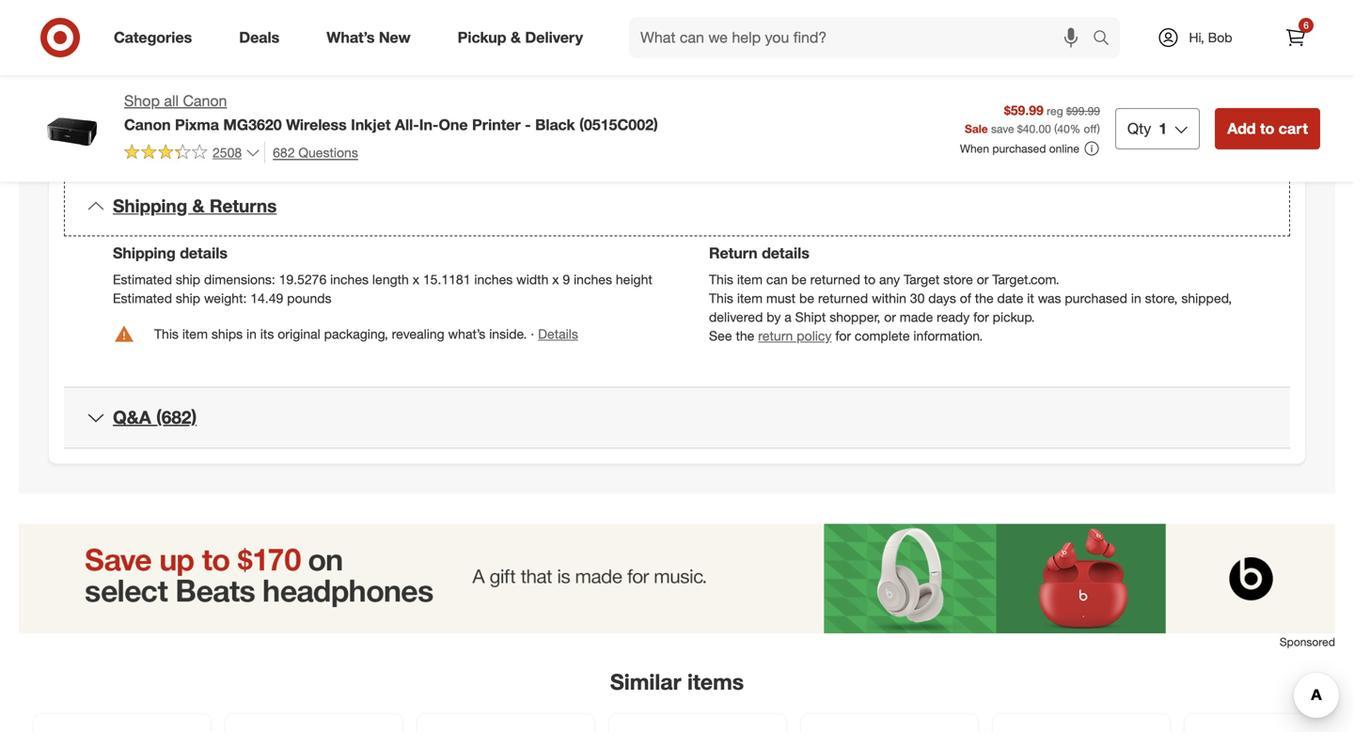 Task type: locate. For each thing, give the bounding box(es) containing it.
information.
[[914, 328, 983, 344]]

2 horizontal spatial the
[[976, 290, 994, 307]]

this down 'return'
[[709, 271, 734, 288]]

1 vertical spatial shipping
[[113, 244, 176, 262]]

be right can
[[792, 271, 807, 288]]

1 vertical spatial or
[[977, 271, 989, 288]]

1 vertical spatial the
[[976, 290, 994, 307]]

2 vertical spatial this
[[154, 326, 179, 342]]

what's new link
[[311, 17, 434, 58]]

pickup
[[458, 28, 507, 47]]

15.1181
[[423, 271, 471, 288]]

or right 'store'
[[977, 271, 989, 288]]

item left can
[[737, 271, 763, 288]]

similar items region
[[19, 524, 1355, 733]]

this up delivered
[[709, 290, 734, 307]]

store
[[944, 271, 974, 288]]

details up can
[[762, 244, 810, 262]]

shipping down shipping & returns
[[113, 244, 176, 262]]

(0515c002)
[[580, 116, 658, 134]]

canon down shop
[[124, 116, 171, 134]]

0 vertical spatial purchased
[[993, 142, 1047, 156]]

details left above
[[176, 131, 214, 148]]

packaging,
[[324, 326, 388, 342]]

inches left width
[[475, 271, 513, 288]]

2 inches from the left
[[475, 271, 513, 288]]

40
[[1058, 122, 1071, 136]]

ship left dimensions: at the top of page
[[176, 271, 200, 288]]

ship left weight:
[[176, 290, 200, 307]]

0 horizontal spatial canon
[[124, 116, 171, 134]]

1 vertical spatial ship
[[176, 290, 200, 307]]

the right of
[[976, 290, 994, 307]]

aren't
[[257, 131, 290, 148]]

1 horizontal spatial inches
[[475, 271, 513, 288]]

0 vertical spatial for
[[974, 309, 990, 326]]

a
[[785, 309, 792, 326]]

all
[[164, 92, 179, 110]]

dimensions:
[[204, 271, 275, 288]]

& inside dropdown button
[[192, 195, 205, 217]]

or right 'accurate'
[[348, 131, 360, 148]]

2 ship from the top
[[176, 290, 200, 307]]

1 horizontal spatial x
[[553, 271, 559, 288]]

details for return
[[762, 244, 810, 262]]

item left ships
[[182, 326, 208, 342]]

shipping inside shipping details estimated ship dimensions: 19.5276 inches length x 15.1181 inches width x 9 inches height estimated ship weight: 14.49 pounds
[[113, 244, 176, 262]]

return
[[709, 244, 758, 262]]

ships
[[212, 326, 243, 342]]

6
[[1304, 19, 1310, 31]]

accurate
[[293, 131, 345, 148]]

shipping inside dropdown button
[[113, 195, 187, 217]]

estimated down shipping & returns
[[113, 271, 172, 288]]

1 horizontal spatial the
[[736, 328, 755, 344]]

inches right 9
[[574, 271, 612, 288]]

shipping & returns button
[[64, 177, 1291, 237]]

1 horizontal spatial purchased
[[1065, 290, 1128, 307]]

to left any
[[864, 271, 876, 288]]

add to cart
[[1228, 119, 1309, 138]]

when purchased online
[[961, 142, 1080, 156]]

details inside return details this item can be returned to any target store or target.com. this item must be returned within 30 days of the date it was purchased in store, shipped, delivered by a shipt shopper, or made ready for pickup. see the return policy for complete information.
[[762, 244, 810, 262]]

0 vertical spatial be
[[792, 271, 807, 288]]

origin : imported
[[113, 70, 213, 87]]

0 vertical spatial or
[[348, 131, 360, 148]]

inches left length
[[330, 271, 369, 288]]

q&a (682) button
[[64, 388, 1291, 448]]

shipping for shipping & returns
[[113, 195, 187, 217]]

revealing
[[392, 326, 445, 342]]

details inside shipping details estimated ship dimensions: 19.5276 inches length x 15.1181 inches width x 9 inches height estimated ship weight: 14.49 pounds
[[180, 244, 228, 262]]

or down within
[[885, 309, 897, 326]]

purchased down $
[[993, 142, 1047, 156]]

to inside return details this item can be returned to any target store or target.com. this item must be returned within 30 days of the date it was purchased in store, shipped, delivered by a shipt shopper, or made ready for pickup. see the return policy for complete information.
[[864, 271, 876, 288]]

estimated left weight:
[[113, 290, 172, 307]]

this left ships
[[154, 326, 179, 342]]

details
[[176, 131, 214, 148], [180, 244, 228, 262], [762, 244, 810, 262]]

for right ready
[[974, 309, 990, 326]]

1 vertical spatial purchased
[[1065, 290, 1128, 307]]

about
[[528, 131, 562, 148]]

0 vertical spatial in
[[1132, 290, 1142, 307]]

0 vertical spatial shipping
[[113, 195, 187, 217]]

(
[[1055, 122, 1058, 136]]

1 vertical spatial for
[[836, 328, 852, 344]]

canon
[[183, 92, 227, 110], [124, 116, 171, 134]]

date
[[998, 290, 1024, 307]]

1 vertical spatial canon
[[124, 116, 171, 134]]

1 vertical spatial estimated
[[113, 290, 172, 307]]

pickup & delivery
[[458, 28, 583, 47]]

0 vertical spatial &
[[511, 28, 521, 47]]

policy
[[797, 328, 832, 344]]

search
[[1085, 30, 1130, 49]]

1 vertical spatial be
[[800, 290, 815, 307]]

x left 9
[[553, 271, 559, 288]]

&
[[511, 28, 521, 47], [192, 195, 205, 217]]

in
[[1132, 290, 1142, 307], [247, 326, 257, 342]]

above
[[218, 131, 254, 148]]

be up shipt
[[800, 290, 815, 307]]

details up dimensions: at the top of page
[[180, 244, 228, 262]]

0 vertical spatial estimated
[[113, 271, 172, 288]]

be
[[792, 271, 807, 288], [800, 290, 815, 307]]

0 horizontal spatial &
[[192, 195, 205, 217]]

2 horizontal spatial to
[[1261, 119, 1275, 138]]

1 horizontal spatial or
[[885, 309, 897, 326]]

any
[[880, 271, 901, 288]]

complete
[[855, 328, 910, 344]]

purchased right was
[[1065, 290, 1128, 307]]

item up delivered
[[737, 290, 763, 307]]

hi, bob
[[1190, 29, 1233, 46]]

2 shipping from the top
[[113, 244, 176, 262]]

0 horizontal spatial inches
[[330, 271, 369, 288]]

2 vertical spatial or
[[885, 309, 897, 326]]

ship
[[176, 271, 200, 288], [176, 290, 200, 307]]

if
[[113, 131, 120, 148]]

682 questions link
[[265, 142, 358, 163]]

& right pickup
[[511, 28, 521, 47]]

estimated
[[113, 271, 172, 288], [113, 290, 172, 307]]

made
[[900, 309, 934, 326]]

black
[[535, 116, 575, 134]]

%
[[1071, 122, 1081, 136]]

search button
[[1085, 17, 1130, 62]]

1 horizontal spatial to
[[864, 271, 876, 288]]

by
[[767, 309, 781, 326]]

to right add
[[1261, 119, 1275, 138]]

height
[[616, 271, 653, 288]]

questions
[[299, 144, 358, 161]]

2 horizontal spatial inches
[[574, 271, 612, 288]]

& for shipping
[[192, 195, 205, 217]]

x right length
[[413, 271, 420, 288]]

0 vertical spatial ship
[[176, 271, 200, 288]]

0 horizontal spatial for
[[836, 328, 852, 344]]

& for pickup
[[511, 28, 521, 47]]

1 horizontal spatial canon
[[183, 92, 227, 110]]

shipping down the 2508 link
[[113, 195, 187, 217]]

when
[[961, 142, 990, 156]]

for down shopper,
[[836, 328, 852, 344]]

the right "if"
[[124, 131, 143, 148]]

0 vertical spatial the
[[124, 131, 143, 148]]

in left its
[[247, 326, 257, 342]]

the
[[124, 131, 143, 148], [976, 290, 994, 307], [736, 328, 755, 344]]

1 horizontal spatial for
[[974, 309, 990, 326]]

0 vertical spatial canon
[[183, 92, 227, 110]]

to inside button
[[1261, 119, 1275, 138]]

0 horizontal spatial in
[[247, 326, 257, 342]]

& left the returns
[[192, 195, 205, 217]]

mg3620
[[223, 116, 282, 134]]

item down the all
[[146, 131, 172, 148]]

complete,
[[364, 131, 422, 148]]

the down delivered
[[736, 328, 755, 344]]

shipped,
[[1182, 290, 1233, 307]]

0 horizontal spatial x
[[413, 271, 420, 288]]

2508 link
[[124, 142, 261, 165]]

1 shipping from the top
[[113, 195, 187, 217]]

·
[[531, 326, 535, 342]]

1 horizontal spatial &
[[511, 28, 521, 47]]

imported
[[158, 70, 213, 87]]

1 vertical spatial &
[[192, 195, 205, 217]]

1 horizontal spatial in
[[1132, 290, 1142, 307]]

to right want
[[478, 131, 490, 148]]

in left store,
[[1132, 290, 1142, 307]]

weight:
[[204, 290, 247, 307]]

What can we help you find? suggestions appear below search field
[[629, 17, 1098, 58]]

canon up pixma
[[183, 92, 227, 110]]



Task type: describe. For each thing, give the bounding box(es) containing it.
pixma
[[175, 116, 219, 134]]

must
[[767, 290, 796, 307]]

purchased inside return details this item can be returned to any target store or target.com. this item must be returned within 30 days of the date it was purchased in store, shipped, delivered by a shipt shopper, or made ready for pickup. see the return policy for complete information.
[[1065, 290, 1128, 307]]

shipping for shipping details estimated ship dimensions: 19.5276 inches length x 15.1181 inches width x 9 inches height estimated ship weight: 14.49 pounds
[[113, 244, 176, 262]]

ready
[[937, 309, 970, 326]]

store,
[[1146, 290, 1178, 307]]

$59.99 reg $99.99 sale save $ 40.00 ( 40 % off )
[[965, 102, 1101, 136]]

sponsored
[[1280, 635, 1336, 650]]

shopper,
[[830, 309, 881, 326]]

if the item details above aren't accurate or complete, we want to know about it. report incorrect product info.
[[113, 131, 755, 148]]

in inside return details this item can be returned to any target store or target.com. this item must be returned within 30 days of the date it was purchased in store, shipped, delivered by a shipt shopper, or made ready for pickup. see the return policy for complete information.
[[1132, 290, 1142, 307]]

shipping & returns
[[113, 195, 277, 217]]

epson workforce wf-3823 all-in-one inkjet printer scanner copier - black image
[[1197, 727, 1351, 733]]

report incorrect product info. button
[[580, 130, 755, 149]]

$59.99
[[1005, 102, 1044, 118]]

categories link
[[98, 17, 216, 58]]

what's
[[327, 28, 375, 47]]

reg
[[1047, 104, 1064, 118]]

target.com.
[[993, 271, 1060, 288]]

deals
[[239, 28, 280, 47]]

)
[[1098, 122, 1101, 136]]

(682)
[[156, 407, 197, 429]]

0 horizontal spatial to
[[478, 131, 490, 148]]

what's
[[448, 326, 486, 342]]

1
[[1159, 119, 1168, 138]]

0 horizontal spatial the
[[124, 131, 143, 148]]

see
[[709, 328, 733, 344]]

details
[[538, 326, 579, 342]]

0 vertical spatial returned
[[811, 271, 861, 288]]

0 horizontal spatial purchased
[[993, 142, 1047, 156]]

qty 1
[[1128, 119, 1168, 138]]

can
[[767, 271, 788, 288]]

q&a (682)
[[113, 407, 197, 429]]

:
[[151, 70, 155, 87]]

was
[[1038, 290, 1062, 307]]

it
[[1028, 290, 1035, 307]]

save
[[992, 122, 1015, 136]]

of
[[960, 290, 972, 307]]

14.49
[[251, 290, 283, 307]]

similar
[[611, 669, 682, 696]]

40.00
[[1024, 122, 1052, 136]]

-
[[525, 116, 531, 134]]

one
[[439, 116, 468, 134]]

return policy link
[[759, 328, 832, 344]]

0 horizontal spatial or
[[348, 131, 360, 148]]

bob
[[1209, 29, 1233, 46]]

length
[[373, 271, 409, 288]]

shipping details estimated ship dimensions: 19.5276 inches length x 15.1181 inches width x 9 inches height estimated ship weight: 14.49 pounds
[[113, 244, 653, 307]]

2 horizontal spatial or
[[977, 271, 989, 288]]

qty
[[1128, 119, 1152, 138]]

categories
[[114, 28, 192, 47]]

inside.
[[489, 326, 527, 342]]

width
[[517, 271, 549, 288]]

it.
[[566, 131, 576, 148]]

deals link
[[223, 17, 303, 58]]

image of canon pixma mg3620 wireless inkjet all-in-one printer - black (0515c002) image
[[34, 90, 109, 166]]

items
[[688, 669, 744, 696]]

return
[[759, 328, 794, 344]]

2 x from the left
[[553, 271, 559, 288]]

1 vertical spatial this
[[709, 290, 734, 307]]

advertisement region
[[19, 524, 1336, 634]]

details link
[[538, 326, 579, 342]]

cart
[[1279, 119, 1309, 138]]

new
[[379, 28, 411, 47]]

1 vertical spatial in
[[247, 326, 257, 342]]

pickup & delivery link
[[442, 17, 607, 58]]

report
[[580, 131, 621, 148]]

sale
[[965, 122, 989, 136]]

19.5276
[[279, 271, 327, 288]]

682 questions
[[273, 144, 358, 161]]

product
[[681, 131, 727, 148]]

wireless
[[286, 116, 347, 134]]

2508
[[213, 144, 242, 161]]

1 x from the left
[[413, 271, 420, 288]]

what's new
[[327, 28, 411, 47]]

6 link
[[1276, 17, 1317, 58]]

1 inches from the left
[[330, 271, 369, 288]]

target
[[904, 271, 940, 288]]

pounds
[[287, 290, 332, 307]]

within
[[872, 290, 907, 307]]

want
[[446, 131, 474, 148]]

return details this item can be returned to any target store or target.com. this item must be returned within 30 days of the date it was purchased in store, shipped, delivered by a shipt shopper, or made ready for pickup. see the return policy for complete information.
[[709, 244, 1233, 344]]

1 estimated from the top
[[113, 271, 172, 288]]

info.
[[730, 131, 755, 148]]

shipt
[[796, 309, 826, 326]]

0 vertical spatial this
[[709, 271, 734, 288]]

add
[[1228, 119, 1257, 138]]

origin
[[113, 70, 151, 87]]

30
[[911, 290, 925, 307]]

1 vertical spatial returned
[[819, 290, 869, 307]]

know
[[493, 131, 525, 148]]

q&a
[[113, 407, 151, 429]]

3 inches from the left
[[574, 271, 612, 288]]

2 vertical spatial the
[[736, 328, 755, 344]]

1 ship from the top
[[176, 271, 200, 288]]

pickup.
[[993, 309, 1035, 326]]

we
[[426, 131, 443, 148]]

all-
[[395, 116, 419, 134]]

printer
[[472, 116, 521, 134]]

delivered
[[709, 309, 763, 326]]

details for shipping
[[180, 244, 228, 262]]

off
[[1084, 122, 1098, 136]]

shop
[[124, 92, 160, 110]]

incorrect
[[625, 131, 677, 148]]

$
[[1018, 122, 1024, 136]]

delivery
[[525, 28, 583, 47]]

2 estimated from the top
[[113, 290, 172, 307]]

add to cart button
[[1216, 108, 1321, 149]]



Task type: vqa. For each thing, say whether or not it's contained in the screenshot.
the middle that
no



